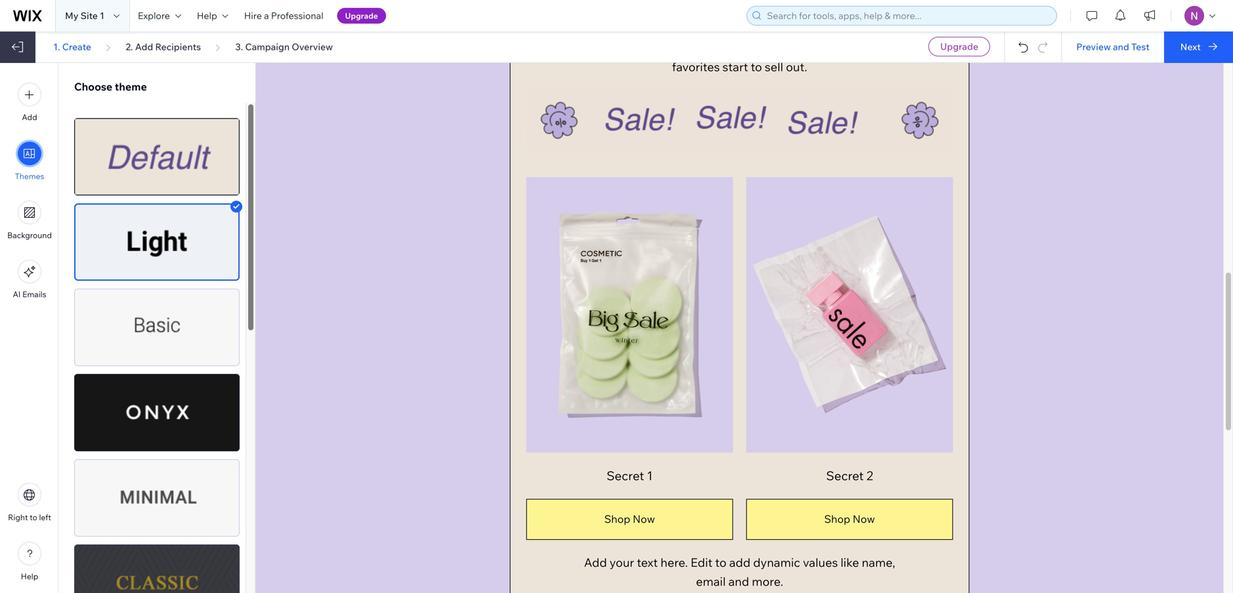Task type: vqa. For each thing, say whether or not it's contained in the screenshot.
Choose
yes



Task type: describe. For each thing, give the bounding box(es) containing it.
name,
[[862, 556, 895, 570]]

theme
[[115, 80, 147, 93]]

upgrade for the bottommost upgrade button
[[941, 41, 979, 52]]

shop now for 1
[[604, 513, 655, 526]]

secret 2
[[826, 468, 873, 484]]

themes
[[15, 171, 44, 181]]

1 horizontal spatial 1
[[647, 468, 653, 484]]

add for add
[[22, 112, 37, 122]]

1 horizontal spatial help
[[197, 10, 217, 21]]

test
[[1132, 41, 1150, 53]]

1 vertical spatial upgrade button
[[929, 37, 990, 56]]

2. add recipients
[[126, 41, 201, 53]]

values
[[803, 556, 838, 570]]

1 horizontal spatial and
[[1113, 41, 1130, 53]]

a
[[264, 10, 269, 21]]

choose theme
[[74, 80, 147, 93]]

preview and test
[[1077, 41, 1150, 53]]

more.
[[752, 574, 783, 589]]

dynamic
[[753, 556, 800, 570]]

to inside "button"
[[30, 513, 37, 523]]

shop now link for 2
[[778, 500, 921, 539]]

upgrade for upgrade button to the top
[[345, 11, 378, 21]]

choose
[[74, 80, 112, 93]]

emails
[[22, 290, 46, 299]]

shop for secret 1
[[604, 513, 630, 526]]

shop for secret 2
[[824, 513, 850, 526]]

ai emails button
[[13, 260, 46, 299]]

2. add recipients link
[[126, 41, 201, 53]]

add
[[729, 556, 751, 570]]

campaign
[[245, 41, 290, 53]]

create
[[62, 41, 91, 53]]

1. create
[[53, 41, 91, 53]]

ai emails
[[13, 290, 46, 299]]

background
[[7, 231, 52, 240]]

email
[[696, 574, 726, 589]]

3.
[[235, 41, 243, 53]]

next button
[[1164, 32, 1233, 63]]

here.
[[661, 556, 688, 570]]

like
[[841, 556, 859, 570]]

my site 1
[[65, 10, 104, 21]]

1. create link
[[53, 41, 91, 53]]

next
[[1181, 41, 1201, 53]]



Task type: locate. For each thing, give the bounding box(es) containing it.
hire a professional
[[244, 10, 323, 21]]

1 horizontal spatial add
[[135, 41, 153, 53]]

right
[[8, 513, 28, 523]]

themes button
[[15, 142, 44, 181]]

0 horizontal spatial secret
[[607, 468, 644, 484]]

2 secret from the left
[[826, 468, 864, 484]]

shop up your
[[604, 513, 630, 526]]

secret 1
[[607, 468, 653, 484]]

0 horizontal spatial help button
[[18, 542, 41, 582]]

and
[[1113, 41, 1130, 53], [729, 574, 749, 589]]

1 horizontal spatial now
[[853, 513, 875, 526]]

2 now from the left
[[853, 513, 875, 526]]

0 vertical spatial help button
[[189, 0, 236, 32]]

0 horizontal spatial shop now
[[604, 513, 655, 526]]

add up themes button
[[22, 112, 37, 122]]

upgrade button down 'search for tools, apps, help & more...' field
[[929, 37, 990, 56]]

help
[[197, 10, 217, 21], [21, 572, 38, 582]]

1 horizontal spatial upgrade
[[941, 41, 979, 52]]

hire
[[244, 10, 262, 21]]

1 now from the left
[[633, 513, 655, 526]]

2 shop now link from the left
[[778, 500, 921, 539]]

upgrade down 'search for tools, apps, help & more...' field
[[941, 41, 979, 52]]

1 vertical spatial and
[[729, 574, 749, 589]]

1 horizontal spatial to
[[715, 556, 727, 570]]

0 horizontal spatial help
[[21, 572, 38, 582]]

2
[[867, 468, 873, 484]]

explore
[[138, 10, 170, 21]]

1 horizontal spatial shop now
[[824, 513, 875, 526]]

1 secret from the left
[[607, 468, 644, 484]]

0 horizontal spatial shop now link
[[558, 500, 701, 539]]

help button down right to left
[[18, 542, 41, 582]]

shop now
[[604, 513, 655, 526], [824, 513, 875, 526]]

1 vertical spatial 1
[[647, 468, 653, 484]]

to
[[30, 513, 37, 523], [715, 556, 727, 570]]

shop
[[604, 513, 630, 526], [824, 513, 850, 526]]

your
[[610, 556, 634, 570]]

0 vertical spatial help
[[197, 10, 217, 21]]

1 vertical spatial help
[[21, 572, 38, 582]]

1 horizontal spatial upgrade button
[[929, 37, 990, 56]]

shop down secret 2
[[824, 513, 850, 526]]

shop now link for 1
[[558, 500, 701, 539]]

add for add your text here. edit to add dynamic values like name, email and more.
[[584, 556, 607, 570]]

1 vertical spatial add
[[22, 112, 37, 122]]

add right 2.
[[135, 41, 153, 53]]

help button
[[189, 0, 236, 32], [18, 542, 41, 582]]

shop now link down secret 1
[[558, 500, 701, 539]]

upgrade button
[[337, 8, 386, 24], [929, 37, 990, 56]]

0 horizontal spatial upgrade button
[[337, 8, 386, 24]]

to inside "add your text here. edit to add dynamic values like name, email and more."
[[715, 556, 727, 570]]

text
[[637, 556, 658, 570]]

to left "add"
[[715, 556, 727, 570]]

1 shop now link from the left
[[558, 500, 701, 539]]

0 horizontal spatial add
[[22, 112, 37, 122]]

1 horizontal spatial shop now link
[[778, 500, 921, 539]]

0 vertical spatial add
[[135, 41, 153, 53]]

upgrade button right professional
[[337, 8, 386, 24]]

add your text here. edit to add dynamic values like name, email and more.
[[584, 556, 898, 589]]

shop now down secret 2
[[824, 513, 875, 526]]

now down 2
[[853, 513, 875, 526]]

0 horizontal spatial now
[[633, 513, 655, 526]]

to left left
[[30, 513, 37, 523]]

recipients
[[155, 41, 201, 53]]

0 vertical spatial to
[[30, 513, 37, 523]]

now
[[633, 513, 655, 526], [853, 513, 875, 526]]

ai
[[13, 290, 21, 299]]

1 shop now from the left
[[604, 513, 655, 526]]

0 horizontal spatial shop
[[604, 513, 630, 526]]

2 shop from the left
[[824, 513, 850, 526]]

0 horizontal spatial 1
[[100, 10, 104, 21]]

help button left the hire
[[189, 0, 236, 32]]

add button
[[18, 83, 41, 122]]

1 shop from the left
[[604, 513, 630, 526]]

add inside button
[[22, 112, 37, 122]]

0 horizontal spatial upgrade
[[345, 11, 378, 21]]

shop now link
[[558, 500, 701, 539], [778, 500, 921, 539]]

now for 2
[[853, 513, 875, 526]]

right to left button
[[8, 483, 51, 523]]

2 vertical spatial add
[[584, 556, 607, 570]]

add
[[135, 41, 153, 53], [22, 112, 37, 122], [584, 556, 607, 570]]

3. campaign overview
[[235, 41, 333, 53]]

upgrade right professional
[[345, 11, 378, 21]]

2 shop now from the left
[[824, 513, 875, 526]]

2 horizontal spatial add
[[584, 556, 607, 570]]

hire a professional link
[[236, 0, 331, 32]]

0 horizontal spatial to
[[30, 513, 37, 523]]

my
[[65, 10, 78, 21]]

upgrade
[[345, 11, 378, 21], [941, 41, 979, 52]]

help up recipients at the left
[[197, 10, 217, 21]]

preview
[[1077, 41, 1111, 53]]

and down "add"
[[729, 574, 749, 589]]

background button
[[7, 201, 52, 240]]

shop now for 2
[[824, 513, 875, 526]]

1 vertical spatial help button
[[18, 542, 41, 582]]

0 vertical spatial 1
[[100, 10, 104, 21]]

now for 1
[[633, 513, 655, 526]]

add left your
[[584, 556, 607, 570]]

now up text
[[633, 513, 655, 526]]

Search for tools, apps, help & more... field
[[763, 7, 1053, 25]]

secret for secret 2
[[826, 468, 864, 484]]

secret for secret 1
[[607, 468, 644, 484]]

0 vertical spatial and
[[1113, 41, 1130, 53]]

and inside "add your text here. edit to add dynamic values like name, email and more."
[[729, 574, 749, 589]]

and left test
[[1113, 41, 1130, 53]]

site
[[81, 10, 98, 21]]

0 vertical spatial upgrade button
[[337, 8, 386, 24]]

edit
[[691, 556, 713, 570]]

1 vertical spatial to
[[715, 556, 727, 570]]

left
[[39, 513, 51, 523]]

right to left
[[8, 513, 51, 523]]

overview
[[292, 41, 333, 53]]

1 horizontal spatial help button
[[189, 0, 236, 32]]

help down right to left
[[21, 572, 38, 582]]

add inside "add your text here. edit to add dynamic values like name, email and more."
[[584, 556, 607, 570]]

secret
[[607, 468, 644, 484], [826, 468, 864, 484]]

1 vertical spatial upgrade
[[941, 41, 979, 52]]

0 vertical spatial upgrade
[[345, 11, 378, 21]]

2.
[[126, 41, 133, 53]]

1 horizontal spatial secret
[[826, 468, 864, 484]]

shop now link up like
[[778, 500, 921, 539]]

3. campaign overview link
[[235, 41, 333, 53]]

professional
[[271, 10, 323, 21]]

0 horizontal spatial and
[[729, 574, 749, 589]]

1
[[100, 10, 104, 21], [647, 468, 653, 484]]

1.
[[53, 41, 60, 53]]

shop now down secret 1
[[604, 513, 655, 526]]

1 horizontal spatial shop
[[824, 513, 850, 526]]



